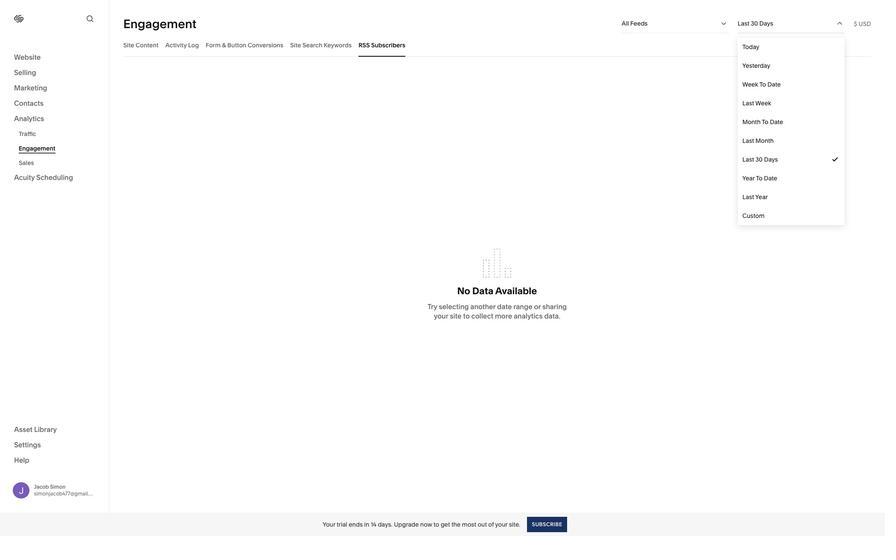 Task type: vqa. For each thing, say whether or not it's contained in the screenshot.
ACTIVITY
yes



Task type: describe. For each thing, give the bounding box(es) containing it.
sales
[[19, 159, 34, 167]]

last down month to date
[[743, 137, 755, 145]]

rss
[[359, 41, 370, 49]]

last week
[[743, 99, 772, 107]]

tab list containing site content
[[123, 33, 871, 57]]

most
[[462, 521, 477, 529]]

contacts link
[[14, 99, 95, 109]]

jacob simon simonjacob477@gmail.com
[[34, 484, 100, 497]]

rss subscribers
[[359, 41, 406, 49]]

help
[[14, 456, 29, 465]]

date for month to date
[[770, 118, 784, 126]]

last month
[[743, 137, 774, 145]]

website
[[14, 53, 41, 61]]

scheduling
[[36, 173, 73, 182]]

14
[[371, 521, 377, 529]]

library
[[34, 425, 57, 434]]

custom
[[743, 212, 765, 220]]

today
[[743, 43, 760, 51]]

form & button conversions
[[206, 41, 283, 49]]

activity
[[165, 41, 187, 49]]

or
[[534, 303, 541, 311]]

your
[[323, 521, 335, 529]]

marketing
[[14, 84, 47, 92]]

site content button
[[123, 33, 159, 57]]

sharing
[[543, 303, 567, 311]]

settings link
[[14, 440, 95, 451]]

0 vertical spatial week
[[743, 81, 759, 88]]

try
[[428, 303, 437, 311]]

more
[[495, 312, 512, 321]]

30 inside button
[[751, 20, 758, 27]]

acuity scheduling link
[[14, 173, 95, 183]]

range
[[514, 303, 533, 311]]

data
[[473, 286, 494, 297]]

1 vertical spatial month
[[756, 137, 774, 145]]

ends
[[349, 521, 363, 529]]

log
[[188, 41, 199, 49]]

date for year to date
[[764, 175, 778, 182]]

out
[[478, 521, 487, 529]]

jacob
[[34, 484, 49, 490]]

0 vertical spatial month
[[743, 118, 761, 126]]

traffic link
[[19, 127, 99, 141]]

&
[[222, 41, 226, 49]]

$
[[854, 20, 858, 28]]

selecting
[[439, 303, 469, 311]]

contacts
[[14, 99, 44, 108]]

asset
[[14, 425, 33, 434]]

data.
[[545, 312, 561, 321]]

site content
[[123, 41, 159, 49]]

last down last month
[[743, 156, 755, 164]]

no
[[458, 286, 471, 297]]

no data available
[[458, 286, 537, 297]]

asset library link
[[14, 425, 95, 435]]

subscribers
[[371, 41, 406, 49]]

1 vertical spatial 30
[[756, 156, 763, 164]]

website link
[[14, 53, 95, 63]]

1 vertical spatial days
[[764, 156, 778, 164]]

traffic
[[19, 130, 36, 138]]

activity log
[[165, 41, 199, 49]]

get
[[441, 521, 450, 529]]

rss subscribers button
[[359, 33, 406, 57]]

1 vertical spatial engagement
[[19, 145, 55, 152]]

analytics link
[[14, 114, 95, 124]]

keywords
[[324, 41, 352, 49]]

activity log button
[[165, 33, 199, 57]]

asset library
[[14, 425, 57, 434]]

of
[[489, 521, 494, 529]]

available
[[496, 286, 537, 297]]

month to date
[[743, 118, 784, 126]]

subscribe button
[[528, 517, 567, 533]]

to inside 'try selecting another date range or sharing your site to collect more analytics data.'
[[463, 312, 470, 321]]

now
[[420, 521, 432, 529]]

simonjacob477@gmail.com
[[34, 491, 100, 497]]



Task type: locate. For each thing, give the bounding box(es) containing it.
1 vertical spatial date
[[770, 118, 784, 126]]

1 vertical spatial to
[[762, 118, 769, 126]]

last 30 days up today
[[738, 20, 774, 27]]

in
[[364, 521, 369, 529]]

engagement
[[123, 16, 197, 31], [19, 145, 55, 152]]

engagement up content
[[123, 16, 197, 31]]

to up last month
[[762, 118, 769, 126]]

site left search on the left top of the page
[[290, 41, 301, 49]]

date
[[497, 303, 512, 311]]

to right site
[[463, 312, 470, 321]]

All Feeds field
[[622, 14, 729, 33]]

$ usd
[[854, 20, 871, 28]]

to up last week
[[760, 81, 767, 88]]

last
[[738, 20, 750, 27], [743, 99, 755, 107], [743, 137, 755, 145], [743, 156, 755, 164], [743, 193, 755, 201]]

marketing link
[[14, 83, 95, 94]]

feeds
[[631, 20, 648, 27]]

site for site search keywords
[[290, 41, 301, 49]]

0 vertical spatial year
[[743, 175, 755, 182]]

week to date
[[743, 81, 781, 88]]

0 vertical spatial last 30 days
[[738, 20, 774, 27]]

1 vertical spatial week
[[756, 99, 772, 107]]

month
[[743, 118, 761, 126], [756, 137, 774, 145]]

to
[[760, 81, 767, 88], [762, 118, 769, 126], [756, 175, 763, 182]]

all feeds
[[622, 20, 648, 27]]

engagement down traffic
[[19, 145, 55, 152]]

to for year
[[756, 175, 763, 182]]

selling link
[[14, 68, 95, 78]]

0 horizontal spatial site
[[123, 41, 134, 49]]

month down last week
[[743, 118, 761, 126]]

to
[[463, 312, 470, 321], [434, 521, 439, 529]]

your
[[434, 312, 449, 321], [495, 521, 508, 529]]

site inside button
[[290, 41, 301, 49]]

analytics
[[514, 312, 543, 321]]

to left the get
[[434, 521, 439, 529]]

search
[[303, 41, 323, 49]]

last up today
[[738, 20, 750, 27]]

0 horizontal spatial year
[[743, 175, 755, 182]]

tab list
[[123, 33, 871, 57]]

content
[[136, 41, 159, 49]]

30 up today
[[751, 20, 758, 27]]

another
[[471, 303, 496, 311]]

1 horizontal spatial your
[[495, 521, 508, 529]]

try selecting another date range or sharing your site to collect more analytics data.
[[428, 303, 567, 321]]

1 vertical spatial to
[[434, 521, 439, 529]]

simon
[[50, 484, 66, 490]]

days inside "last 30 days" button
[[760, 20, 774, 27]]

site
[[123, 41, 134, 49], [290, 41, 301, 49]]

1 horizontal spatial site
[[290, 41, 301, 49]]

date up last year
[[764, 175, 778, 182]]

year to date
[[743, 175, 778, 182]]

2 vertical spatial to
[[756, 175, 763, 182]]

0 vertical spatial date
[[768, 81, 781, 88]]

acuity scheduling
[[14, 173, 73, 182]]

year up last year
[[743, 175, 755, 182]]

year down the year to date
[[756, 193, 768, 201]]

button
[[227, 41, 246, 49]]

last up custom
[[743, 193, 755, 201]]

settings
[[14, 441, 41, 449]]

0 horizontal spatial to
[[434, 521, 439, 529]]

to for month
[[762, 118, 769, 126]]

last 30 days up the year to date
[[743, 156, 778, 164]]

sales link
[[19, 156, 99, 170]]

site inside button
[[123, 41, 134, 49]]

1 horizontal spatial to
[[463, 312, 470, 321]]

date up last week
[[768, 81, 781, 88]]

selling
[[14, 68, 36, 77]]

yesterday
[[743, 62, 771, 70]]

site search keywords
[[290, 41, 352, 49]]

1 vertical spatial year
[[756, 193, 768, 201]]

site
[[450, 312, 462, 321]]

your right the of
[[495, 521, 508, 529]]

1 horizontal spatial year
[[756, 193, 768, 201]]

analytics
[[14, 114, 44, 123]]

trial
[[337, 521, 347, 529]]

week
[[743, 81, 759, 88], [756, 99, 772, 107]]

days up today
[[760, 20, 774, 27]]

upgrade
[[394, 521, 419, 529]]

2 vertical spatial date
[[764, 175, 778, 182]]

week up month to date
[[756, 99, 772, 107]]

days
[[760, 20, 774, 27], [764, 156, 778, 164]]

to for week
[[760, 81, 767, 88]]

your down try
[[434, 312, 449, 321]]

1 site from the left
[[123, 41, 134, 49]]

engagement link
[[19, 141, 99, 156]]

acuity
[[14, 173, 35, 182]]

conversions
[[248, 41, 283, 49]]

usd
[[859, 20, 871, 28]]

last inside button
[[738, 20, 750, 27]]

days.
[[378, 521, 393, 529]]

site search keywords button
[[290, 33, 352, 57]]

0 horizontal spatial your
[[434, 312, 449, 321]]

0 horizontal spatial engagement
[[19, 145, 55, 152]]

subscribe
[[532, 522, 563, 528]]

to up last year
[[756, 175, 763, 182]]

30
[[751, 20, 758, 27], [756, 156, 763, 164]]

30 up the year to date
[[756, 156, 763, 164]]

form
[[206, 41, 221, 49]]

last down week to date
[[743, 99, 755, 107]]

0 vertical spatial your
[[434, 312, 449, 321]]

0 vertical spatial to
[[463, 312, 470, 321]]

month down month to date
[[756, 137, 774, 145]]

0 vertical spatial engagement
[[123, 16, 197, 31]]

date
[[768, 81, 781, 88], [770, 118, 784, 126], [764, 175, 778, 182]]

help link
[[14, 456, 29, 465]]

date up last month
[[770, 118, 784, 126]]

days up the year to date
[[764, 156, 778, 164]]

last 30 days button
[[738, 14, 845, 33]]

the
[[452, 521, 461, 529]]

your inside 'try selecting another date range or sharing your site to collect more analytics data.'
[[434, 312, 449, 321]]

last 30 days inside button
[[738, 20, 774, 27]]

0 vertical spatial days
[[760, 20, 774, 27]]

0 vertical spatial to
[[760, 81, 767, 88]]

site.
[[509, 521, 521, 529]]

week down yesterday
[[743, 81, 759, 88]]

collect
[[472, 312, 494, 321]]

date for week to date
[[768, 81, 781, 88]]

last year
[[743, 193, 768, 201]]

form & button conversions button
[[206, 33, 283, 57]]

all
[[622, 20, 629, 27]]

2 site from the left
[[290, 41, 301, 49]]

your trial ends in 14 days. upgrade now to get the most out of your site.
[[323, 521, 521, 529]]

1 horizontal spatial engagement
[[123, 16, 197, 31]]

1 vertical spatial your
[[495, 521, 508, 529]]

1 vertical spatial last 30 days
[[743, 156, 778, 164]]

site for site content
[[123, 41, 134, 49]]

0 vertical spatial 30
[[751, 20, 758, 27]]

site left content
[[123, 41, 134, 49]]

last 30 days
[[738, 20, 774, 27], [743, 156, 778, 164]]



